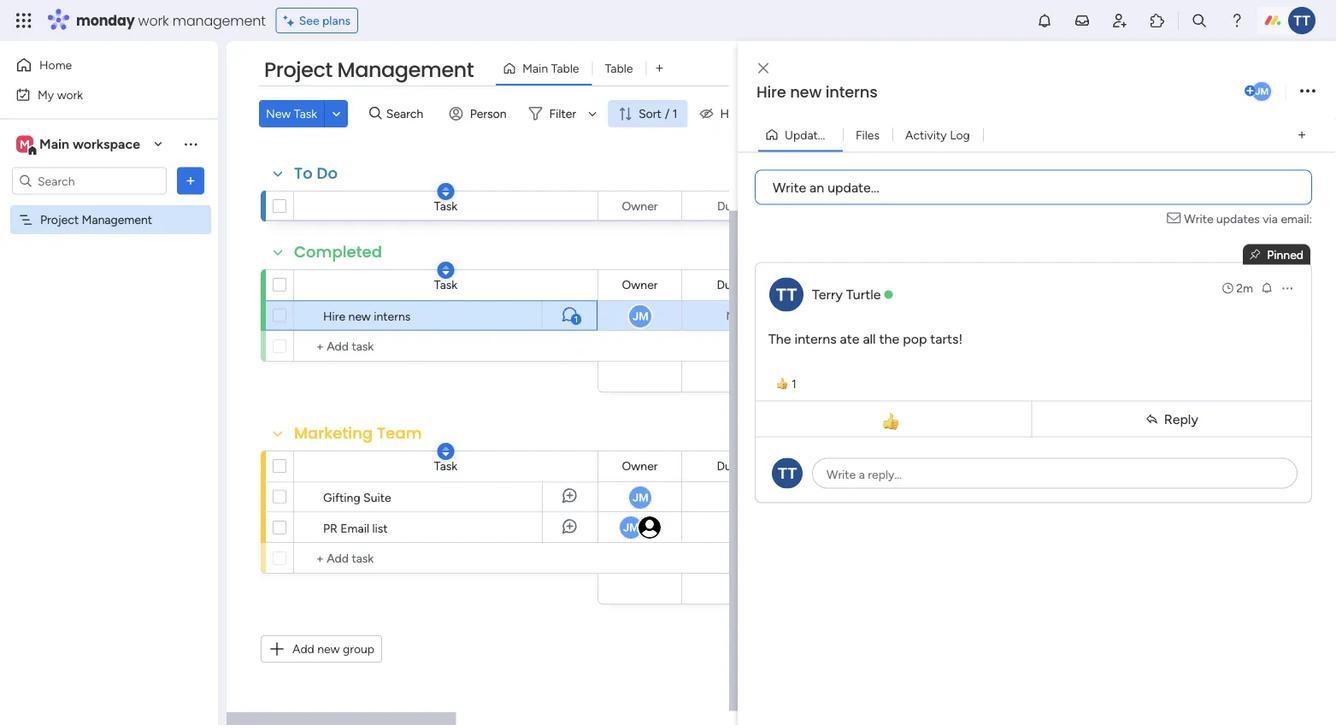 Task type: describe. For each thing, give the bounding box(es) containing it.
1 + add task text field from the top
[[303, 336, 590, 357]]

sort / 1
[[639, 106, 678, 121]]

to
[[294, 163, 313, 184]]

sort desc image for team
[[443, 446, 450, 458]]

2m link
[[1222, 280, 1254, 297]]

the interns ate all the pop tarts!
[[769, 331, 963, 347]]

Search field
[[382, 102, 433, 126]]

project management inside field
[[264, 56, 474, 84]]

hide
[[721, 106, 746, 121]]

write for write an update...
[[773, 179, 807, 195]]

Project Management field
[[260, 56, 478, 85]]

terry turtle link
[[813, 287, 881, 303]]

new task button
[[259, 100, 324, 127]]

person button
[[443, 100, 517, 127]]

2 vertical spatial options image
[[1281, 281, 1295, 295]]

Owner field
[[618, 196, 663, 215]]

arrow down image
[[583, 104, 603, 124]]

owner
[[622, 198, 658, 213]]

main for main workspace
[[39, 136, 69, 152]]

filter
[[550, 106, 577, 121]]

terry turtle image
[[1289, 7, 1316, 34]]

1 vertical spatial hire
[[323, 309, 346, 323]]

pr
[[323, 521, 338, 535]]

updates / 1
[[785, 127, 846, 142]]

terry turtle
[[813, 287, 881, 303]]

monday work management
[[76, 11, 266, 30]]

email
[[341, 521, 370, 535]]

updates
[[785, 127, 831, 142]]

list
[[372, 521, 388, 535]]

plans
[[323, 13, 351, 28]]

jeremy miller image
[[1251, 80, 1274, 103]]

workspace selection element
[[16, 134, 143, 156]]

do
[[317, 163, 338, 184]]

sort
[[639, 106, 662, 121]]

To Do field
[[290, 163, 342, 185]]

gifting suite
[[323, 490, 391, 505]]

write updates via email:
[[1185, 212, 1313, 226]]

activity log
[[906, 127, 971, 142]]

envelope o image
[[1168, 210, 1185, 228]]

1 vertical spatial interns
[[374, 309, 411, 323]]

work for my
[[57, 87, 83, 102]]

project management list box
[[0, 202, 218, 465]]

sort desc image
[[443, 264, 450, 276]]

v2 search image
[[370, 104, 382, 123]]

reminder image
[[1261, 281, 1275, 295]]

apps image
[[1150, 12, 1167, 29]]

Hire new interns field
[[753, 81, 1242, 104]]

monday
[[76, 11, 135, 30]]

workspace options image
[[182, 135, 199, 152]]

help image
[[1229, 12, 1246, 29]]

tarts!
[[931, 331, 963, 347]]

main for main table
[[523, 61, 548, 76]]

management inside 'list box'
[[82, 213, 152, 227]]

write an update... button
[[755, 170, 1313, 205]]

group
[[343, 642, 375, 657]]

see
[[299, 13, 320, 28]]

project inside 'project management' field
[[264, 56, 333, 84]]

management
[[173, 11, 266, 30]]

0 vertical spatial add view image
[[656, 62, 663, 75]]

my work button
[[10, 81, 184, 108]]

pinned
[[1268, 247, 1304, 262]]

add
[[293, 642, 315, 657]]

all
[[863, 331, 876, 347]]

1 inside updates / 1 button
[[841, 127, 846, 142]]

angle down image
[[333, 107, 341, 120]]

files button
[[843, 121, 893, 148]]

Search in workspace field
[[36, 171, 143, 191]]

write an update...
[[773, 179, 880, 195]]

task for to do
[[434, 199, 458, 213]]

Completed field
[[290, 241, 387, 263]]

my work
[[38, 87, 83, 102]]

team
[[377, 423, 422, 444]]

notifications image
[[1037, 12, 1054, 29]]

invite members image
[[1112, 12, 1129, 29]]

add new group button
[[261, 636, 382, 663]]

to do
[[294, 163, 338, 184]]

reply
[[1165, 411, 1199, 427]]

marketing team
[[294, 423, 422, 444]]

main workspace
[[39, 136, 140, 152]]

activity log button
[[893, 121, 983, 148]]



Task type: vqa. For each thing, say whether or not it's contained in the screenshot.
Nov within NOV 4 EARLIEST
no



Task type: locate. For each thing, give the bounding box(es) containing it.
project inside project management 'list box'
[[40, 213, 79, 227]]

1 vertical spatial hire new interns
[[323, 309, 411, 323]]

1 vertical spatial add view image
[[1299, 129, 1306, 141]]

workspace
[[73, 136, 140, 152]]

0 horizontal spatial work
[[57, 87, 83, 102]]

/ right updates
[[833, 127, 838, 142]]

/
[[665, 106, 670, 121], [833, 127, 838, 142]]

0 horizontal spatial main
[[39, 136, 69, 152]]

+ add task text field down list
[[303, 548, 590, 569]]

1 vertical spatial sort desc image
[[443, 446, 450, 458]]

1 horizontal spatial project
[[264, 56, 333, 84]]

add view image
[[656, 62, 663, 75], [1299, 129, 1306, 141]]

home button
[[10, 51, 184, 79]]

search everything image
[[1192, 12, 1209, 29]]

interns up files button
[[826, 81, 878, 103]]

0 vertical spatial interns
[[826, 81, 878, 103]]

task for marketing team
[[434, 459, 458, 473]]

new down completed field
[[349, 309, 371, 323]]

v2 floating column image
[[1251, 246, 1268, 263]]

work
[[138, 11, 169, 30], [57, 87, 83, 102]]

0 vertical spatial hire new interns
[[757, 81, 878, 103]]

options image right 'jeremy miller' image at top
[[1301, 80, 1316, 103]]

hire down close icon
[[757, 81, 787, 103]]

completed
[[294, 241, 382, 263]]

hire down completed field
[[323, 309, 346, 323]]

interns
[[826, 81, 878, 103], [374, 309, 411, 323], [795, 331, 837, 347]]

filter button
[[522, 100, 603, 127]]

task
[[294, 106, 317, 121], [434, 199, 458, 213], [434, 278, 458, 292], [434, 459, 458, 473]]

1 vertical spatial 1 button
[[770, 373, 804, 394]]

suite
[[364, 490, 391, 505]]

project management inside 'list box'
[[40, 213, 152, 227]]

None field
[[713, 196, 772, 215]]

1 horizontal spatial hire
[[757, 81, 787, 103]]

table button
[[592, 55, 646, 82]]

1 horizontal spatial /
[[833, 127, 838, 142]]

email:
[[1282, 212, 1313, 226]]

management inside field
[[337, 56, 474, 84]]

write left updates
[[1185, 212, 1214, 226]]

task for completed
[[434, 278, 458, 292]]

1 horizontal spatial add view image
[[1299, 129, 1306, 141]]

sort desc image for do
[[443, 186, 450, 198]]

management up "search" field
[[337, 56, 474, 84]]

0 horizontal spatial hire
[[323, 309, 346, 323]]

project management down search in workspace field
[[40, 213, 152, 227]]

1 horizontal spatial project management
[[264, 56, 474, 84]]

1 horizontal spatial table
[[605, 61, 633, 76]]

main
[[523, 61, 548, 76], [39, 136, 69, 152]]

new right 'add'
[[318, 642, 340, 657]]

1 horizontal spatial main
[[523, 61, 548, 76]]

2 vertical spatial interns
[[795, 331, 837, 347]]

1 horizontal spatial 1 button
[[770, 373, 804, 394]]

write left the a
[[827, 467, 856, 482]]

pop
[[903, 331, 928, 347]]

1 vertical spatial + add task text field
[[303, 548, 590, 569]]

1 vertical spatial options image
[[182, 172, 199, 189]]

add view image right table button
[[656, 62, 663, 75]]

1 sort desc image from the top
[[443, 186, 450, 198]]

1 button
[[542, 300, 598, 331], [770, 373, 804, 394]]

marketing
[[294, 423, 373, 444]]

0 horizontal spatial new
[[318, 642, 340, 657]]

dapulse addbtn image
[[1245, 86, 1257, 97]]

0 vertical spatial sort desc image
[[443, 186, 450, 198]]

1 vertical spatial write
[[1185, 212, 1214, 226]]

via
[[1264, 212, 1279, 226]]

ate
[[840, 331, 860, 347]]

1 table from the left
[[551, 61, 580, 76]]

table up filter
[[551, 61, 580, 76]]

select product image
[[15, 12, 33, 29]]

0 horizontal spatial options image
[[182, 172, 199, 189]]

1 vertical spatial new
[[349, 309, 371, 323]]

1
[[673, 106, 678, 121], [841, 127, 846, 142], [575, 314, 578, 325], [792, 376, 797, 391]]

+ add task text field down sort desc image
[[303, 336, 590, 357]]

a
[[859, 467, 866, 482]]

interns inside field
[[826, 81, 878, 103]]

Marketing Team field
[[290, 423, 427, 445]]

table inside button
[[605, 61, 633, 76]]

project up new task
[[264, 56, 333, 84]]

reply...
[[868, 467, 903, 482]]

add new group
[[293, 642, 375, 657]]

0 vertical spatial hire
[[757, 81, 787, 103]]

0 vertical spatial options image
[[1301, 80, 1316, 103]]

1 horizontal spatial management
[[337, 56, 474, 84]]

1 vertical spatial management
[[82, 213, 152, 227]]

main inside workspace selection element
[[39, 136, 69, 152]]

management down search in workspace field
[[82, 213, 152, 227]]

main up filter popup button
[[523, 61, 548, 76]]

0 horizontal spatial hire new interns
[[323, 309, 411, 323]]

m
[[20, 137, 30, 151]]

write
[[773, 179, 807, 195], [1185, 212, 1214, 226], [827, 467, 856, 482]]

turtle
[[847, 287, 881, 303]]

options image down workspace options icon
[[182, 172, 199, 189]]

new inside button
[[318, 642, 340, 657]]

main inside button
[[523, 61, 548, 76]]

main right workspace image
[[39, 136, 69, 152]]

see plans button
[[276, 8, 359, 33]]

0 vertical spatial /
[[665, 106, 670, 121]]

work right monday
[[138, 11, 169, 30]]

1 vertical spatial project management
[[40, 213, 152, 227]]

0 horizontal spatial 1 button
[[542, 300, 598, 331]]

hide button
[[693, 100, 756, 127]]

pr email list
[[323, 521, 388, 535]]

see plans
[[299, 13, 351, 28]]

1 horizontal spatial new
[[349, 309, 371, 323]]

new task
[[266, 106, 317, 121]]

1 horizontal spatial write
[[827, 467, 856, 482]]

log
[[950, 127, 971, 142]]

options image
[[1301, 80, 1316, 103], [182, 172, 199, 189], [1281, 281, 1295, 295]]

an
[[810, 179, 825, 195]]

2 horizontal spatial write
[[1185, 212, 1214, 226]]

0 vertical spatial work
[[138, 11, 169, 30]]

the
[[880, 331, 900, 347]]

0 horizontal spatial management
[[82, 213, 152, 227]]

main table button
[[496, 55, 592, 82]]

0 vertical spatial main
[[523, 61, 548, 76]]

2m
[[1237, 281, 1254, 296]]

1 horizontal spatial work
[[138, 11, 169, 30]]

hire new interns down completed field
[[323, 309, 411, 323]]

inbox image
[[1074, 12, 1091, 29]]

work for monday
[[138, 11, 169, 30]]

/ right sort
[[665, 106, 670, 121]]

write left an
[[773, 179, 807, 195]]

0 vertical spatial new
[[790, 81, 822, 103]]

reply button
[[1036, 405, 1309, 433]]

new
[[790, 81, 822, 103], [349, 309, 371, 323], [318, 642, 340, 657]]

hire new interns inside field
[[757, 81, 878, 103]]

write inside button
[[773, 179, 807, 195]]

1 vertical spatial work
[[57, 87, 83, 102]]

the
[[769, 331, 792, 347]]

0 vertical spatial write
[[773, 179, 807, 195]]

updates
[[1217, 212, 1261, 226]]

new inside field
[[790, 81, 822, 103]]

0 horizontal spatial project management
[[40, 213, 152, 227]]

0 horizontal spatial write
[[773, 179, 807, 195]]

hire
[[757, 81, 787, 103], [323, 309, 346, 323]]

management
[[337, 56, 474, 84], [82, 213, 152, 227]]

hire new interns
[[757, 81, 878, 103], [323, 309, 411, 323]]

option
[[0, 204, 218, 208]]

interns left ate
[[795, 331, 837, 347]]

write for write a reply...
[[827, 467, 856, 482]]

new
[[266, 106, 291, 121]]

person
[[470, 106, 507, 121]]

0 horizontal spatial add view image
[[656, 62, 663, 75]]

task inside button
[[294, 106, 317, 121]]

2 + add task text field from the top
[[303, 548, 590, 569]]

0 vertical spatial + add task text field
[[303, 336, 590, 357]]

work right the my
[[57, 87, 83, 102]]

/ inside button
[[833, 127, 838, 142]]

1 horizontal spatial options image
[[1281, 281, 1295, 295]]

hire new interns up updates / 1 at the right top of page
[[757, 81, 878, 103]]

table inside button
[[551, 61, 580, 76]]

updates / 1 button
[[759, 121, 846, 148]]

1 vertical spatial project
[[40, 213, 79, 227]]

interns down completed field
[[374, 309, 411, 323]]

project management
[[264, 56, 474, 84], [40, 213, 152, 227]]

my
[[38, 87, 54, 102]]

/ for sort
[[665, 106, 670, 121]]

project down search in workspace field
[[40, 213, 79, 227]]

1 horizontal spatial hire new interns
[[757, 81, 878, 103]]

0 vertical spatial management
[[337, 56, 474, 84]]

2 horizontal spatial new
[[790, 81, 822, 103]]

write a reply...
[[827, 467, 903, 482]]

1 vertical spatial main
[[39, 136, 69, 152]]

options image right reminder icon
[[1281, 281, 1295, 295]]

2 vertical spatial new
[[318, 642, 340, 657]]

activity
[[906, 127, 948, 142]]

hire inside field
[[757, 81, 787, 103]]

home
[[39, 58, 72, 72]]

project management up the v2 search image
[[264, 56, 474, 84]]

main table
[[523, 61, 580, 76]]

+ Add task text field
[[303, 336, 590, 357], [303, 548, 590, 569]]

0 horizontal spatial /
[[665, 106, 670, 121]]

files
[[856, 127, 880, 142]]

update...
[[828, 179, 880, 195]]

2 horizontal spatial options image
[[1301, 80, 1316, 103]]

terry
[[813, 287, 843, 303]]

project
[[264, 56, 333, 84], [40, 213, 79, 227]]

sort desc image
[[443, 186, 450, 198], [443, 446, 450, 458]]

table right main table
[[605, 61, 633, 76]]

2 vertical spatial write
[[827, 467, 856, 482]]

close image
[[759, 62, 769, 75]]

2 table from the left
[[605, 61, 633, 76]]

add view image up email:
[[1299, 129, 1306, 141]]

0 horizontal spatial table
[[551, 61, 580, 76]]

new up updates
[[790, 81, 822, 103]]

/ for updates
[[833, 127, 838, 142]]

write for write updates via email:
[[1185, 212, 1214, 226]]

0 vertical spatial project
[[264, 56, 333, 84]]

1 vertical spatial /
[[833, 127, 838, 142]]

0 horizontal spatial project
[[40, 213, 79, 227]]

workspace image
[[16, 135, 33, 154]]

work inside button
[[57, 87, 83, 102]]

gifting
[[323, 490, 361, 505]]

2 sort desc image from the top
[[443, 446, 450, 458]]

0 vertical spatial 1 button
[[542, 300, 598, 331]]

dapulse drag 2 image
[[741, 364, 746, 384]]

table
[[551, 61, 580, 76], [605, 61, 633, 76]]

0 vertical spatial project management
[[264, 56, 474, 84]]



